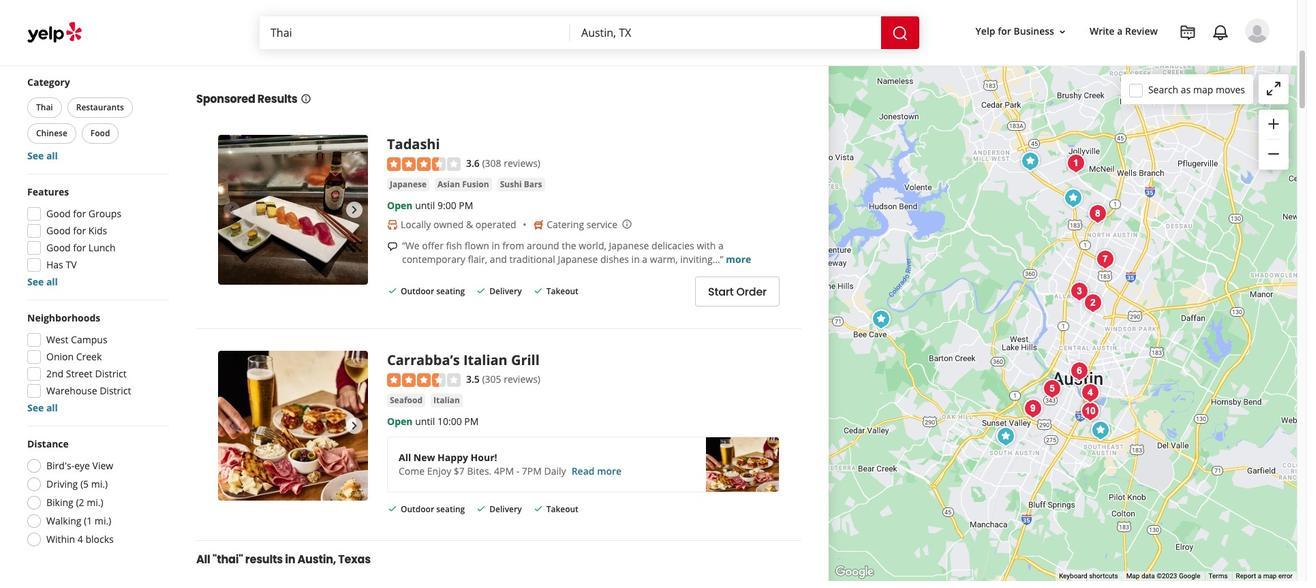 Task type: describe. For each thing, give the bounding box(es) containing it.
italian link
[[431, 394, 463, 408]]

grill
[[511, 351, 540, 369]]

yelp for business
[[976, 25, 1054, 38]]

search
[[1148, 83, 1178, 96]]

data
[[1141, 572, 1155, 580]]

panang future image
[[1087, 417, 1114, 444]]

see all for good
[[27, 275, 58, 288]]

daily
[[544, 465, 566, 478]]

order inside start order link
[[736, 284, 767, 300]]

3.6 (308 reviews)
[[466, 156, 540, 169]]

a right with
[[718, 239, 724, 252]]

good for good for kids
[[46, 224, 71, 237]]

read
[[571, 465, 595, 478]]

and
[[490, 253, 507, 266]]

2 vertical spatial japanese
[[558, 253, 598, 266]]

report
[[1236, 572, 1256, 580]]

2 takeout from the top
[[546, 504, 578, 515]]

next image
[[346, 418, 363, 434]]

bamboo bistro image
[[992, 423, 1019, 450]]

has tv
[[46, 258, 77, 271]]

slideshow element for carrabba's italian grill
[[218, 351, 368, 501]]

restaurants button
[[67, 97, 133, 118]]

sushi bars
[[500, 179, 542, 190]]

khon thai kitchen by seeda image
[[1065, 278, 1093, 305]]

street
[[66, 367, 93, 380]]

contemporary
[[402, 253, 465, 266]]

(305
[[482, 373, 501, 386]]

open until 2:30 am
[[453, 42, 539, 55]]

keyboard shortcuts button
[[1059, 572, 1118, 581]]

more inside all new happy hour! come enjoy $7 bites. 4pm - 7pm daily read more
[[597, 465, 622, 478]]

owned
[[433, 218, 464, 231]]

thai kun image
[[1084, 200, 1111, 228]]

until left 10:00
[[415, 415, 435, 428]]

order inside order now "link"
[[266, 19, 296, 35]]

2 outdoor from the top
[[401, 504, 434, 515]]

japanese inside button
[[390, 179, 427, 190]]

3.6 star rating image
[[387, 157, 461, 171]]

until left 11:00
[[680, 42, 700, 55]]

bites.
[[467, 465, 492, 478]]

yelp for business button
[[970, 19, 1073, 44]]

start
[[708, 284, 734, 300]]

1 seating from the top
[[436, 286, 465, 297]]

4
[[78, 533, 83, 546]]

until left 2:30
[[481, 42, 501, 55]]

creek
[[76, 350, 102, 363]]

locally owned & operated
[[401, 218, 516, 231]]

good for dinner
[[46, 22, 119, 35]]

group containing category
[[25, 76, 169, 163]]

blocks
[[85, 533, 114, 546]]

0 vertical spatial district
[[95, 367, 127, 380]]

business
[[1014, 25, 1054, 38]]

carrabba's
[[387, 351, 460, 369]]

open up 16 locally owned v2 icon
[[387, 199, 413, 212]]

all for good for groups
[[46, 275, 58, 288]]

0 horizontal spatial in
[[285, 552, 295, 568]]

more inside the "we offer fish flown in from around the world, japanese delicacies with a contemporary flair, and traditional japanese dishes in a warm, inviting…" more
[[726, 253, 751, 266]]

catering service
[[547, 218, 617, 231]]

1 all from the top
[[46, 149, 58, 162]]

for for business
[[998, 25, 1011, 38]]

3.5
[[466, 373, 480, 386]]

2 horizontal spatial in
[[631, 253, 640, 266]]

google
[[1179, 572, 1200, 580]]

3.5 star rating image
[[387, 374, 461, 387]]

eye
[[74, 459, 90, 472]]

start order
[[708, 284, 767, 300]]

around
[[527, 239, 559, 252]]

9:00 for until 2:30 am
[[302, 42, 321, 55]]

neighborhoods
[[27, 311, 100, 324]]

user actions element
[[965, 17, 1289, 101]]

terms
[[1209, 572, 1228, 580]]

1 vertical spatial district
[[100, 384, 131, 397]]

"thai"
[[212, 552, 243, 568]]

results
[[245, 552, 283, 568]]

a right report
[[1258, 572, 1261, 580]]

(5
[[80, 478, 89, 491]]

0 vertical spatial &
[[91, 39, 98, 52]]

1 horizontal spatial italian
[[463, 351, 508, 369]]

"we offer fish flown in from around the world, japanese delicacies with a contemporary flair, and traditional japanese dishes in a warm, inviting…" more
[[402, 239, 751, 266]]

1 takeout from the top
[[546, 286, 578, 297]]

biking
[[46, 496, 73, 509]]

keyboard shortcuts
[[1059, 572, 1118, 580]]

warm,
[[650, 253, 678, 266]]

google image
[[832, 564, 877, 581]]

enjoy
[[427, 465, 451, 478]]

thai button
[[27, 97, 62, 118]]

moves
[[1216, 83, 1245, 96]]

all for all "thai" results in austin, texas
[[196, 552, 210, 568]]

seafood
[[390, 395, 423, 406]]

bird's-eye view
[[46, 459, 113, 472]]

chinese button
[[27, 123, 76, 144]]

asian
[[438, 179, 460, 190]]

has
[[46, 258, 63, 271]]

2:30
[[503, 42, 522, 55]]

expand map image
[[1265, 80, 1282, 97]]

sponsored
[[196, 91, 255, 107]]

4pm
[[494, 465, 514, 478]]

flair,
[[468, 253, 487, 266]]

inviting…"
[[680, 253, 723, 266]]

tv
[[66, 258, 77, 271]]

brad k. image
[[1245, 18, 1270, 43]]

option group containing distance
[[23, 437, 169, 551]]

traditional
[[509, 253, 555, 266]]

for for groups
[[73, 207, 86, 220]]

reviews) for carrabba's italian grill
[[504, 373, 540, 386]]

order now link
[[199, 12, 390, 42]]

mi.) for walking (1 mi.)
[[95, 514, 111, 527]]

tadashi image
[[867, 306, 894, 333]]

group containing features
[[23, 185, 169, 289]]

view
[[92, 459, 113, 472]]

more link
[[726, 253, 751, 266]]

16 catering v2 image
[[533, 219, 544, 230]]

restaurants
[[76, 102, 124, 113]]

16 speech v2 image
[[387, 241, 398, 252]]

1 see from the top
[[27, 149, 44, 162]]

1 delivery from the top
[[489, 286, 522, 297]]

good for good for lunch
[[46, 241, 71, 254]]

world,
[[579, 239, 606, 252]]

all "thai" results in austin, texas
[[196, 552, 371, 568]]

map
[[1126, 572, 1140, 580]]

review
[[1125, 25, 1158, 38]]

japanese link
[[387, 178, 429, 192]]

walking (1 mi.)
[[46, 514, 111, 527]]

(308
[[482, 156, 501, 169]]

seafood link
[[387, 394, 425, 408]]

with
[[697, 239, 716, 252]]

16 checkmark v2 image for takeout
[[533, 504, 544, 515]]

open left 11:00
[[652, 42, 677, 55]]

open left 2:30
[[453, 42, 478, 55]]

2 seating from the top
[[436, 504, 465, 515]]

sip saam thai image
[[1062, 150, 1089, 177]]

(1
[[84, 514, 92, 527]]

italian inside button
[[433, 395, 460, 406]]

write a review link
[[1084, 19, 1163, 44]]

open down seafood link
[[387, 415, 413, 428]]

see for west
[[27, 401, 44, 414]]

within
[[46, 533, 75, 546]]

kids
[[88, 224, 107, 237]]



Task type: vqa. For each thing, say whether or not it's contained in the screenshot.
Starbucks corresponding to Starbucks Oleato™
no



Task type: locate. For each thing, give the bounding box(es) containing it.
all
[[399, 451, 411, 464], [196, 552, 210, 568]]

italian up (305
[[463, 351, 508, 369]]

0 vertical spatial 9:00
[[302, 42, 321, 55]]

1 vertical spatial in
[[631, 253, 640, 266]]

all new happy hour! come enjoy $7 bites. 4pm - 7pm daily read more
[[399, 451, 622, 478]]

info icon image
[[622, 219, 632, 230], [622, 219, 632, 230]]

group
[[25, 76, 169, 163], [1259, 110, 1289, 170], [23, 185, 169, 289], [23, 311, 169, 415]]

good
[[46, 22, 71, 35], [46, 207, 71, 220], [46, 224, 71, 237], [46, 241, 71, 254]]

in right results
[[285, 552, 295, 568]]

search image
[[892, 25, 908, 41]]

outdoor down contemporary
[[401, 286, 434, 297]]

2 vertical spatial see all
[[27, 401, 58, 414]]

1 slideshow element from the top
[[218, 135, 368, 285]]

good for good for groups
[[46, 207, 71, 220]]

0 vertical spatial delivery
[[489, 286, 522, 297]]

& down dinner at the top of the page
[[91, 39, 98, 52]]

1 vertical spatial all
[[46, 275, 58, 288]]

bars
[[524, 179, 542, 190]]

1 vertical spatial map
[[1263, 572, 1277, 580]]

report a map error link
[[1236, 572, 1293, 580]]

2 outdoor seating from the top
[[401, 504, 465, 515]]

breakfast
[[46, 39, 89, 52]]

see all down warehouse in the left bottom of the page
[[27, 401, 58, 414]]

0 vertical spatial slideshow element
[[218, 135, 368, 285]]

1 vertical spatial see all
[[27, 275, 58, 288]]

mai thai restaurant image
[[1065, 358, 1093, 385]]

seafood button
[[387, 394, 425, 408]]

1 vertical spatial slideshow element
[[218, 351, 368, 501]]

see all
[[27, 149, 58, 162], [27, 275, 58, 288], [27, 401, 58, 414]]

0 horizontal spatial 9:00
[[302, 42, 321, 55]]

for up good for lunch
[[73, 224, 86, 237]]

a left warm, at top
[[642, 253, 647, 266]]

0 horizontal spatial map
[[1193, 83, 1213, 96]]

16 checkmark v2 image
[[476, 286, 487, 297], [533, 504, 544, 515]]

mi.) for biking (2 mi.)
[[87, 496, 103, 509]]

2 delivery from the top
[[489, 504, 522, 515]]

seating down contemporary
[[436, 286, 465, 297]]

a inside write a review link
[[1117, 25, 1123, 38]]

new
[[414, 451, 435, 464]]

9:00 down 'now'
[[302, 42, 321, 55]]

2 see all from the top
[[27, 275, 58, 288]]

0 horizontal spatial 16 checkmark v2 image
[[476, 286, 487, 297]]

see all down chinese button
[[27, 149, 58, 162]]

0 vertical spatial outdoor
[[401, 286, 434, 297]]

outdoor seating
[[401, 286, 465, 297], [401, 504, 465, 515]]

as
[[1181, 83, 1191, 96]]

mi.) right (5
[[91, 478, 108, 491]]

for for dinner
[[73, 22, 86, 35]]

sushi bars link
[[497, 178, 545, 192]]

see down chinese button
[[27, 149, 44, 162]]

the
[[562, 239, 576, 252]]

write
[[1090, 25, 1115, 38]]

None search field
[[260, 16, 922, 49]]

takeout down the "we offer fish flown in from around the world, japanese delicacies with a contemporary flair, and traditional japanese dishes in a warm, inviting…" more
[[546, 286, 578, 297]]

0 horizontal spatial none field
[[271, 25, 559, 40]]

tadashi link
[[387, 135, 440, 153]]

0 vertical spatial see all
[[27, 149, 58, 162]]

1 vertical spatial outdoor
[[401, 504, 434, 515]]

see all button down chinese button
[[27, 149, 58, 162]]

carrabba's italian grill link
[[387, 351, 540, 369]]

open until 9:00 pm for until 2:30 am
[[251, 42, 337, 55]]

1 vertical spatial 16 checkmark v2 image
[[533, 504, 544, 515]]

3 good from the top
[[46, 224, 71, 237]]

food
[[91, 127, 110, 139]]

austin,
[[297, 552, 336, 568]]

all for west campus
[[46, 401, 58, 414]]

0 vertical spatial all
[[399, 451, 411, 464]]

3 see from the top
[[27, 401, 44, 414]]

chinese
[[36, 127, 67, 139]]

Find text field
[[271, 25, 559, 40]]

good up good for lunch
[[46, 224, 71, 237]]

0 vertical spatial 16 checkmark v2 image
[[476, 286, 487, 297]]

open
[[251, 42, 277, 55], [453, 42, 478, 55], [652, 42, 677, 55], [387, 199, 413, 212], [387, 415, 413, 428]]

order left 'now'
[[266, 19, 296, 35]]

2 vertical spatial see
[[27, 401, 44, 414]]

group containing neighborhoods
[[23, 311, 169, 415]]

onion creek
[[46, 350, 102, 363]]

1 see all button from the top
[[27, 149, 58, 162]]

1 horizontal spatial none field
[[581, 25, 870, 40]]

1 vertical spatial all
[[196, 552, 210, 568]]

0 horizontal spatial open until 9:00 pm
[[251, 42, 337, 55]]

all inside all new happy hour! come enjoy $7 bites. 4pm - 7pm daily read more
[[399, 451, 411, 464]]

results
[[257, 91, 297, 107]]

1 horizontal spatial japanese
[[558, 253, 598, 266]]

2 vertical spatial mi.)
[[95, 514, 111, 527]]

open until 9:00 pm up locally
[[387, 199, 473, 212]]

all up come on the left of the page
[[399, 451, 411, 464]]

delivery down and
[[489, 286, 522, 297]]

Near text field
[[581, 25, 870, 40]]

brunch
[[100, 39, 133, 52]]

district down creek
[[95, 367, 127, 380]]

see for good
[[27, 275, 44, 288]]

open until 9:00 pm
[[251, 42, 337, 55], [387, 199, 473, 212]]

more right read at left
[[597, 465, 622, 478]]

catering
[[547, 218, 584, 231]]

thai
[[36, 102, 53, 113]]

slideshow element for tadashi
[[218, 135, 368, 285]]

notifications image
[[1212, 25, 1229, 41]]

map left error
[[1263, 572, 1277, 580]]

0 vertical spatial order
[[266, 19, 296, 35]]

1 see all from the top
[[27, 149, 58, 162]]

all left "thai" on the left bottom
[[196, 552, 210, 568]]

3 see all from the top
[[27, 401, 58, 414]]

in
[[492, 239, 500, 252], [631, 253, 640, 266], [285, 552, 295, 568]]

0 vertical spatial italian
[[463, 351, 508, 369]]

1 vertical spatial italian
[[433, 395, 460, 406]]

good up the has tv
[[46, 241, 71, 254]]

write a review
[[1090, 25, 1158, 38]]

map right as on the right
[[1193, 83, 1213, 96]]

2 vertical spatial all
[[46, 401, 58, 414]]

all down has
[[46, 275, 58, 288]]

japanese up dishes
[[609, 239, 649, 252]]

for for kids
[[73, 224, 86, 237]]

which wich image
[[1016, 148, 1044, 175]]

see all down has
[[27, 275, 58, 288]]

come
[[399, 465, 425, 478]]

outdoor down come on the left of the page
[[401, 504, 434, 515]]

mi.) right (2
[[87, 496, 103, 509]]

see up neighborhoods
[[27, 275, 44, 288]]

2 see all button from the top
[[27, 275, 58, 288]]

1 horizontal spatial 9:00
[[437, 199, 456, 212]]

italian
[[463, 351, 508, 369], [433, 395, 460, 406]]

2 vertical spatial in
[[285, 552, 295, 568]]

slideshow element
[[218, 135, 368, 285], [218, 351, 368, 501]]

for up the good for kids
[[73, 207, 86, 220]]

food button
[[82, 123, 119, 144]]

more up start order link
[[726, 253, 751, 266]]

biking (2 mi.)
[[46, 496, 103, 509]]

16 checkmark v2 image
[[387, 286, 398, 297], [533, 286, 544, 297], [387, 504, 398, 515], [476, 504, 487, 515]]

1 reviews) from the top
[[504, 156, 540, 169]]

1 vertical spatial 9:00
[[437, 199, 456, 212]]

dishes
[[600, 253, 629, 266]]

0 vertical spatial japanese
[[390, 179, 427, 190]]

until up locally
[[415, 199, 435, 212]]

zoom in image
[[1265, 116, 1282, 132]]

7pm
[[522, 465, 542, 478]]

open until 9:00 pm down order now
[[251, 42, 337, 55]]

0 horizontal spatial &
[[91, 39, 98, 52]]

0 vertical spatial map
[[1193, 83, 1213, 96]]

open until 9:00 pm for catering service
[[387, 199, 473, 212]]

1 horizontal spatial map
[[1263, 572, 1277, 580]]

carrabba's italian grill
[[387, 351, 540, 369]]

3.6
[[466, 156, 480, 169]]

mi.) right (1
[[95, 514, 111, 527]]

1 good from the top
[[46, 22, 71, 35]]

1 none field from the left
[[271, 25, 559, 40]]

1 vertical spatial seating
[[436, 504, 465, 515]]

2 none field from the left
[[581, 25, 870, 40]]

hour!
[[471, 451, 497, 464]]

category
[[27, 76, 70, 89]]

delivery
[[489, 286, 522, 297], [489, 504, 522, 515]]

see all button down warehouse in the left bottom of the page
[[27, 401, 58, 414]]

1 outdoor from the top
[[401, 286, 434, 297]]

see all button for good for groups
[[27, 275, 58, 288]]

&
[[91, 39, 98, 52], [466, 218, 473, 231]]

reviews) for tadashi
[[504, 156, 540, 169]]

order right start
[[736, 284, 767, 300]]

asian fusion
[[438, 179, 489, 190]]

1 horizontal spatial &
[[466, 218, 473, 231]]

1 horizontal spatial 16 checkmark v2 image
[[533, 504, 544, 515]]

search as map moves
[[1148, 83, 1245, 96]]

None field
[[271, 25, 559, 40], [581, 25, 870, 40]]

district
[[95, 367, 127, 380], [100, 384, 131, 397]]

3 see all button from the top
[[27, 401, 58, 414]]

outdoor seating down the enjoy on the bottom left of the page
[[401, 504, 465, 515]]

1 vertical spatial &
[[466, 218, 473, 231]]

2 horizontal spatial japanese
[[609, 239, 649, 252]]

see all button
[[27, 149, 58, 162], [27, 275, 58, 288], [27, 401, 58, 414]]

4 good from the top
[[46, 241, 71, 254]]

16 checkmark v2 image for delivery
[[476, 286, 487, 297]]

see up distance
[[27, 401, 44, 414]]

3 all from the top
[[46, 401, 58, 414]]

japanese down 3.6 star rating image at the left of page
[[390, 179, 427, 190]]

1 vertical spatial japanese
[[609, 239, 649, 252]]

0 vertical spatial open until 9:00 pm
[[251, 42, 337, 55]]

west
[[46, 333, 68, 346]]

all down chinese button
[[46, 149, 58, 162]]

1 vertical spatial see all button
[[27, 275, 58, 288]]

1 vertical spatial mi.)
[[87, 496, 103, 509]]

1 vertical spatial reviews)
[[504, 373, 540, 386]]

1 vertical spatial delivery
[[489, 504, 522, 515]]

map for error
[[1263, 572, 1277, 580]]

option group
[[23, 437, 169, 551]]

1618 asian fusion image
[[1076, 380, 1104, 407]]

0 vertical spatial in
[[492, 239, 500, 252]]

see all for west
[[27, 401, 58, 414]]

from
[[502, 239, 524, 252]]

good for lunch
[[46, 241, 116, 254]]

takeout down daily
[[546, 504, 578, 515]]

0 horizontal spatial italian
[[433, 395, 460, 406]]

open until 10:00 pm
[[387, 415, 479, 428]]

projects image
[[1180, 25, 1196, 41]]

16 chevron down v2 image
[[1057, 26, 1068, 37]]

outdoor seating down contemporary
[[401, 286, 465, 297]]

in right dishes
[[631, 253, 640, 266]]

tadashi
[[387, 135, 440, 153]]

2 all from the top
[[46, 275, 58, 288]]

1 vertical spatial more
[[597, 465, 622, 478]]

titaya's thai cuisine image
[[1079, 290, 1106, 317]]

1 vertical spatial see
[[27, 275, 44, 288]]

zoom out image
[[1265, 146, 1282, 162]]

1 vertical spatial open until 9:00 pm
[[387, 199, 473, 212]]

(2
[[76, 496, 84, 509]]

dinner
[[88, 22, 119, 35]]

none field the find
[[271, 25, 559, 40]]

all down warehouse in the left bottom of the page
[[46, 401, 58, 414]]

a right write
[[1117, 25, 1123, 38]]

all for all new happy hour! come enjoy $7 bites. 4pm - 7pm daily read more
[[399, 451, 411, 464]]

0 horizontal spatial order
[[266, 19, 296, 35]]

reviews) up the sushi bars
[[504, 156, 540, 169]]

takeout
[[546, 286, 578, 297], [546, 504, 578, 515]]

open down order now
[[251, 42, 277, 55]]

see all button down has
[[27, 275, 58, 288]]

$7
[[454, 465, 465, 478]]

dee dee image
[[1019, 395, 1046, 422]]

super thai cuisine image
[[1038, 375, 1065, 403]]

district down '2nd street district'
[[100, 384, 131, 397]]

more
[[726, 253, 751, 266], [597, 465, 622, 478]]

"we
[[402, 239, 420, 252]]

for right yelp
[[998, 25, 1011, 38]]

1 horizontal spatial open until 9:00 pm
[[387, 199, 473, 212]]

for for lunch
[[73, 241, 86, 254]]

bird's-
[[46, 459, 74, 472]]

16 checkmark v2 image down flair,
[[476, 286, 487, 297]]

1 outdoor seating from the top
[[401, 286, 465, 297]]

see all button for west campus
[[27, 401, 58, 414]]

1 horizontal spatial in
[[492, 239, 500, 252]]

a
[[1117, 25, 1123, 38], [718, 239, 724, 252], [642, 253, 647, 266], [1258, 572, 1261, 580]]

reviews)
[[504, 156, 540, 169], [504, 373, 540, 386]]

mi.) for driving (5 mi.)
[[91, 478, 108, 491]]

for inside yelp for business button
[[998, 25, 1011, 38]]

1 horizontal spatial more
[[726, 253, 751, 266]]

good up breakfast
[[46, 22, 71, 35]]

9:00
[[302, 42, 321, 55], [437, 199, 456, 212]]

0 horizontal spatial more
[[597, 465, 622, 478]]

italian up 10:00
[[433, 395, 460, 406]]

previous image
[[224, 201, 240, 218]]

p thai's khao man gai image
[[1091, 246, 1119, 273]]

9:00 for catering service
[[437, 199, 456, 212]]

delivery down 4pm at the bottom
[[489, 504, 522, 515]]

0 vertical spatial see
[[27, 149, 44, 162]]

texas
[[338, 552, 371, 568]]

west campus
[[46, 333, 107, 346]]

previous image
[[224, 418, 240, 434]]

2 see from the top
[[27, 275, 44, 288]]

0 vertical spatial all
[[46, 149, 58, 162]]

0 vertical spatial see all button
[[27, 149, 58, 162]]

warehouse district
[[46, 384, 131, 397]]

map for moves
[[1193, 83, 1213, 96]]

0 vertical spatial more
[[726, 253, 751, 266]]

japanese down "the"
[[558, 253, 598, 266]]

16 locally owned v2 image
[[387, 219, 398, 230]]

good for good for dinner
[[46, 22, 71, 35]]

next image
[[346, 201, 363, 218]]

offer
[[422, 239, 444, 252]]

0 vertical spatial takeout
[[546, 286, 578, 297]]

error
[[1278, 572, 1293, 580]]

good for groups
[[46, 207, 121, 220]]

in up and
[[492, 239, 500, 252]]

carrabba's italian grill image
[[1059, 185, 1087, 212]]

good down features
[[46, 207, 71, 220]]

0 vertical spatial outdoor seating
[[401, 286, 465, 297]]

good for kids
[[46, 224, 107, 237]]

1 horizontal spatial order
[[736, 284, 767, 300]]

until down order now
[[279, 42, 299, 55]]

888 pan asian restaurant image
[[1076, 398, 1104, 425], [1076, 398, 1104, 425]]

map
[[1193, 83, 1213, 96], [1263, 572, 1277, 580]]

0 horizontal spatial all
[[196, 552, 210, 568]]

& right owned at top
[[466, 218, 473, 231]]

16 checkmark v2 image down 7pm
[[533, 504, 544, 515]]

2 vertical spatial see all button
[[27, 401, 58, 414]]

©2023
[[1157, 572, 1177, 580]]

see
[[27, 149, 44, 162], [27, 275, 44, 288], [27, 401, 44, 414]]

asian fusion link
[[435, 178, 492, 192]]

1 horizontal spatial all
[[399, 451, 411, 464]]

seating
[[436, 286, 465, 297], [436, 504, 465, 515]]

none field near
[[581, 25, 870, 40]]

for down the good for kids
[[73, 241, 86, 254]]

2 good from the top
[[46, 207, 71, 220]]

happy
[[438, 451, 468, 464]]

breakfast & brunch
[[46, 39, 133, 52]]

1 vertical spatial outdoor seating
[[401, 504, 465, 515]]

0 vertical spatial mi.)
[[91, 478, 108, 491]]

1 vertical spatial order
[[736, 284, 767, 300]]

seating down $7
[[436, 504, 465, 515]]

0 vertical spatial seating
[[436, 286, 465, 297]]

map region
[[737, 0, 1307, 581]]

all
[[46, 149, 58, 162], [46, 275, 58, 288], [46, 401, 58, 414]]

9:00 up owned at top
[[437, 199, 456, 212]]

1 vertical spatial takeout
[[546, 504, 578, 515]]

2 slideshow element from the top
[[218, 351, 368, 501]]

2nd street district
[[46, 367, 127, 380]]

for up "breakfast & brunch"
[[73, 22, 86, 35]]

16 info v2 image
[[300, 93, 311, 104]]

0 horizontal spatial japanese
[[390, 179, 427, 190]]

2 reviews) from the top
[[504, 373, 540, 386]]

0 vertical spatial reviews)
[[504, 156, 540, 169]]

shortcuts
[[1089, 572, 1118, 580]]

reviews) down grill
[[504, 373, 540, 386]]



